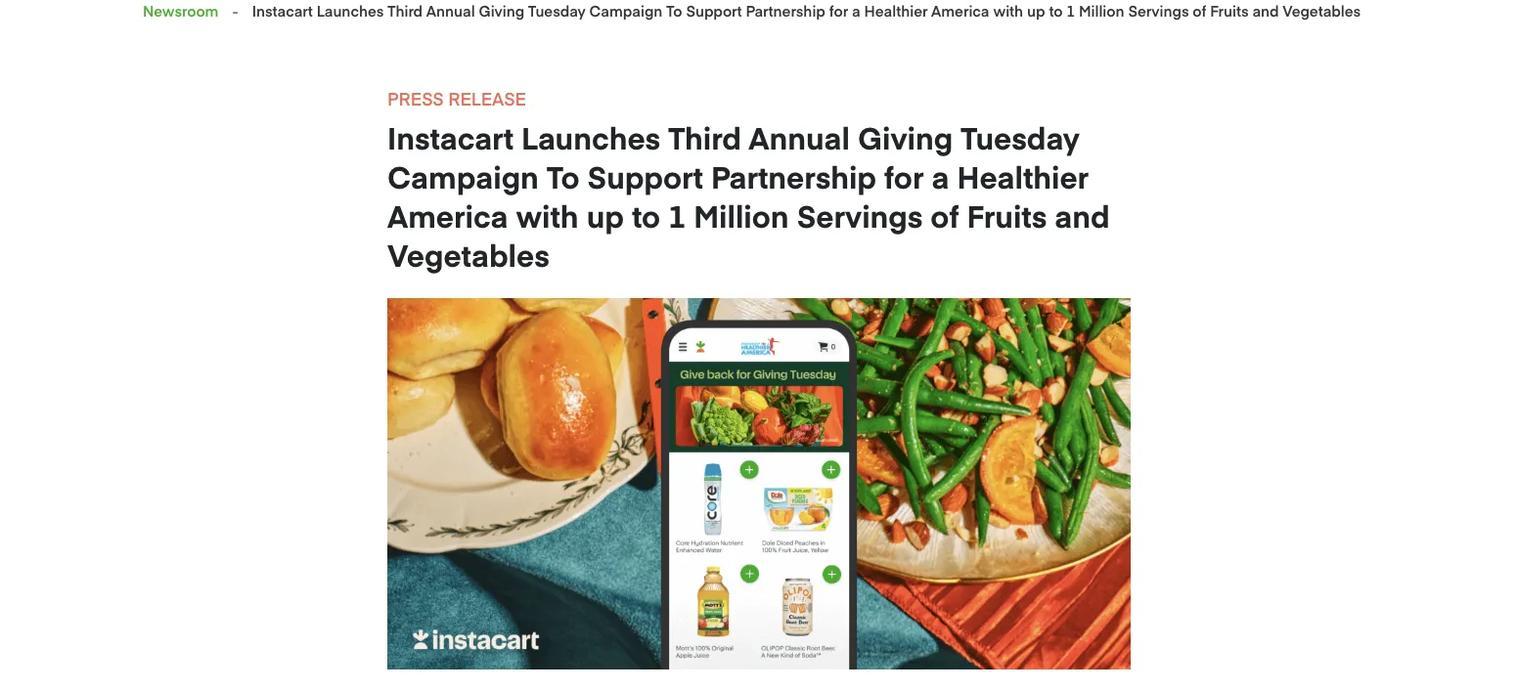 Task type: locate. For each thing, give the bounding box(es) containing it.
0 horizontal spatial america
[[387, 194, 508, 236]]

tuesday
[[528, 1, 586, 21], [961, 116, 1080, 158]]

1 vertical spatial fruits
[[967, 194, 1047, 236]]

1 vertical spatial america
[[387, 194, 508, 236]]

1
[[1066, 1, 1075, 21], [668, 194, 686, 236]]

1 horizontal spatial healthier
[[957, 155, 1089, 197]]

0 horizontal spatial launches
[[317, 1, 384, 21]]

annual
[[426, 1, 475, 21], [748, 116, 850, 158]]

0 vertical spatial to
[[1049, 1, 1063, 21]]

0 vertical spatial to
[[666, 1, 682, 21]]

1 vertical spatial to
[[547, 155, 580, 197]]

1 vertical spatial up
[[586, 194, 624, 236]]

1 vertical spatial campaign
[[387, 155, 539, 197]]

0 horizontal spatial a
[[852, 1, 860, 21]]

1 vertical spatial for
[[884, 155, 924, 197]]

instacart launches third annual giving tuesday campaign to support partnership for a healthier america with up to 1 million servings of fruits and vegetables
[[252, 1, 1361, 21]]

fruits
[[1210, 1, 1249, 21], [967, 194, 1047, 236]]

0 horizontal spatial healthier
[[864, 1, 928, 21]]

0 horizontal spatial to
[[632, 194, 660, 236]]

0 vertical spatial 1
[[1066, 1, 1075, 21]]

third inside the press release instacart launches third annual giving tuesday campaign to support partnership for a healthier america with up to 1 million servings of fruits and vegetables
[[668, 116, 741, 158]]

0 vertical spatial campaign
[[589, 1, 663, 21]]

1 horizontal spatial up
[[1027, 1, 1045, 21]]

1 vertical spatial and
[[1055, 194, 1110, 236]]

to inside the press release instacart launches third annual giving tuesday campaign to support partnership for a healthier america with up to 1 million servings of fruits and vegetables
[[632, 194, 660, 236]]

0 vertical spatial giving
[[479, 1, 524, 21]]

0 vertical spatial healthier
[[864, 1, 928, 21]]

and
[[1252, 1, 1279, 21], [1055, 194, 1110, 236]]

america inside the press release instacart launches third annual giving tuesday campaign to support partnership for a healthier america with up to 1 million servings of fruits and vegetables
[[387, 194, 508, 236]]

up inside the press release instacart launches third annual giving tuesday campaign to support partnership for a healthier america with up to 1 million servings of fruits and vegetables
[[586, 194, 624, 236]]

0 horizontal spatial up
[[586, 194, 624, 236]]

0 horizontal spatial million
[[694, 194, 789, 236]]

1 horizontal spatial of
[[1193, 1, 1206, 21]]

1 horizontal spatial 1
[[1066, 1, 1075, 21]]

third
[[388, 1, 423, 21], [668, 116, 741, 158]]

1 vertical spatial of
[[931, 194, 959, 236]]

1 inside the press release instacart launches third annual giving tuesday campaign to support partnership for a healthier america with up to 1 million servings of fruits and vegetables
[[668, 194, 686, 236]]

1 vertical spatial with
[[516, 194, 579, 236]]

0 horizontal spatial vegetables
[[387, 233, 549, 275]]

1 vertical spatial instacart
[[387, 116, 514, 158]]

0 horizontal spatial tuesday
[[528, 1, 586, 21]]

1 vertical spatial annual
[[748, 116, 850, 158]]

0 horizontal spatial annual
[[426, 1, 475, 21]]

0 horizontal spatial campaign
[[387, 155, 539, 197]]

1 vertical spatial 1
[[668, 194, 686, 236]]

0 vertical spatial million
[[1079, 1, 1124, 21]]

1 vertical spatial third
[[668, 116, 741, 158]]

0 horizontal spatial servings
[[797, 194, 923, 236]]

press
[[387, 86, 444, 110]]

1 horizontal spatial for
[[884, 155, 924, 197]]

america
[[931, 1, 989, 21], [387, 194, 508, 236]]

0 horizontal spatial of
[[931, 194, 959, 236]]

support
[[686, 1, 742, 21], [587, 155, 703, 197]]

1 horizontal spatial instacart
[[387, 116, 514, 158]]

1 horizontal spatial annual
[[748, 116, 850, 158]]

1 horizontal spatial million
[[1079, 1, 1124, 21]]

1 vertical spatial support
[[587, 155, 703, 197]]

1 vertical spatial to
[[632, 194, 660, 236]]

0 vertical spatial third
[[388, 1, 423, 21]]

partnership
[[746, 1, 825, 21], [711, 155, 876, 197]]

instacart
[[252, 1, 313, 21], [387, 116, 514, 158]]

a
[[852, 1, 860, 21], [932, 155, 949, 197]]

press release instacart launches third annual giving tuesday campaign to support partnership for a healthier america with up to 1 million servings of fruits and vegetables
[[387, 86, 1110, 275]]

of inside the press release instacart launches third annual giving tuesday campaign to support partnership for a healthier america with up to 1 million servings of fruits and vegetables
[[931, 194, 959, 236]]

0 horizontal spatial fruits
[[967, 194, 1047, 236]]

for inside the press release instacart launches third annual giving tuesday campaign to support partnership for a healthier america with up to 1 million servings of fruits and vegetables
[[884, 155, 924, 197]]

tuesday inside the press release instacart launches third annual giving tuesday campaign to support partnership for a healthier america with up to 1 million servings of fruits and vegetables
[[961, 116, 1080, 158]]

0 vertical spatial fruits
[[1210, 1, 1249, 21]]

1 horizontal spatial giving
[[858, 116, 953, 158]]

0 vertical spatial for
[[829, 1, 848, 21]]

1 horizontal spatial a
[[932, 155, 949, 197]]

1 horizontal spatial to
[[666, 1, 682, 21]]

1 horizontal spatial tuesday
[[961, 116, 1080, 158]]

campaign inside the press release instacart launches third annual giving tuesday campaign to support partnership for a healthier america with up to 1 million servings of fruits and vegetables
[[387, 155, 539, 197]]

1 horizontal spatial to
[[1049, 1, 1063, 21]]

1 vertical spatial tuesday
[[961, 116, 1080, 158]]

up
[[1027, 1, 1045, 21], [586, 194, 624, 236]]

healthier
[[864, 1, 928, 21], [957, 155, 1089, 197]]

1 horizontal spatial with
[[993, 1, 1023, 21]]

1 vertical spatial launches
[[521, 116, 660, 158]]

with
[[993, 1, 1023, 21], [516, 194, 579, 236]]

of
[[1193, 1, 1206, 21], [931, 194, 959, 236]]

0 vertical spatial with
[[993, 1, 1023, 21]]

0 vertical spatial tuesday
[[528, 1, 586, 21]]

servings
[[1128, 1, 1189, 21], [797, 194, 923, 236]]

to
[[666, 1, 682, 21], [547, 155, 580, 197]]

1 vertical spatial vegetables
[[387, 233, 549, 275]]

million
[[1079, 1, 1124, 21], [694, 194, 789, 236]]

1 horizontal spatial campaign
[[589, 1, 663, 21]]

giving
[[479, 1, 524, 21], [858, 116, 953, 158]]

vegetables
[[1282, 1, 1361, 21], [387, 233, 549, 275]]

0 horizontal spatial and
[[1055, 194, 1110, 236]]

0 horizontal spatial instacart
[[252, 1, 313, 21]]

1 horizontal spatial fruits
[[1210, 1, 1249, 21]]

0 vertical spatial support
[[686, 1, 742, 21]]

1 vertical spatial a
[[932, 155, 949, 197]]

1 horizontal spatial and
[[1252, 1, 1279, 21]]

1 vertical spatial servings
[[797, 194, 923, 236]]

1 vertical spatial giving
[[858, 116, 953, 158]]

0 horizontal spatial to
[[547, 155, 580, 197]]

0 horizontal spatial with
[[516, 194, 579, 236]]

1 horizontal spatial america
[[931, 1, 989, 21]]

servings inside the press release instacart launches third annual giving tuesday campaign to support partnership for a healthier america with up to 1 million servings of fruits and vegetables
[[797, 194, 923, 236]]

1 vertical spatial partnership
[[711, 155, 876, 197]]

0 horizontal spatial 1
[[668, 194, 686, 236]]

0 vertical spatial america
[[931, 1, 989, 21]]

campaign
[[589, 1, 663, 21], [387, 155, 539, 197]]

for
[[829, 1, 848, 21], [884, 155, 924, 197]]

0 vertical spatial servings
[[1128, 1, 1189, 21]]

1 horizontal spatial launches
[[521, 116, 660, 158]]

launches
[[317, 1, 384, 21], [521, 116, 660, 158]]

1 horizontal spatial vegetables
[[1282, 1, 1361, 21]]

1 vertical spatial million
[[694, 194, 789, 236]]

1 horizontal spatial third
[[668, 116, 741, 158]]

1 vertical spatial healthier
[[957, 155, 1089, 197]]

to
[[1049, 1, 1063, 21], [632, 194, 660, 236]]

to inside the press release instacart launches third annual giving tuesday campaign to support partnership for a healthier america with up to 1 million servings of fruits and vegetables
[[547, 155, 580, 197]]

0 horizontal spatial giving
[[479, 1, 524, 21]]

a inside the press release instacart launches third annual giving tuesday campaign to support partnership for a healthier america with up to 1 million servings of fruits and vegetables
[[932, 155, 949, 197]]

0 vertical spatial annual
[[426, 1, 475, 21]]



Task type: describe. For each thing, give the bounding box(es) containing it.
million inside the press release instacart launches third annual giving tuesday campaign to support partnership for a healthier america with up to 1 million servings of fruits and vegetables
[[694, 194, 789, 236]]

support inside the press release instacart launches third annual giving tuesday campaign to support partnership for a healthier america with up to 1 million servings of fruits and vegetables
[[587, 155, 703, 197]]

and inside the press release instacart launches third annual giving tuesday campaign to support partnership for a healthier america with up to 1 million servings of fruits and vegetables
[[1055, 194, 1110, 236]]

0 vertical spatial vegetables
[[1282, 1, 1361, 21]]

0 vertical spatial up
[[1027, 1, 1045, 21]]

0 vertical spatial instacart
[[252, 1, 313, 21]]

giving inside the press release instacart launches third annual giving tuesday campaign to support partnership for a healthier america with up to 1 million servings of fruits and vegetables
[[858, 116, 953, 158]]

instacart inside the press release instacart launches third annual giving tuesday campaign to support partnership for a healthier america with up to 1 million servings of fruits and vegetables
[[387, 116, 514, 158]]

0 vertical spatial and
[[1252, 1, 1279, 21]]

launches inside the press release instacart launches third annual giving tuesday campaign to support partnership for a healthier america with up to 1 million servings of fruits and vegetables
[[521, 116, 660, 158]]

vegetables inside the press release instacart launches third annual giving tuesday campaign to support partnership for a healthier america with up to 1 million servings of fruits and vegetables
[[387, 233, 549, 275]]

newsroom link
[[143, 1, 219, 21]]

annual inside the press release instacart launches third annual giving tuesday campaign to support partnership for a healthier america with up to 1 million servings of fruits and vegetables
[[748, 116, 850, 158]]

0 vertical spatial of
[[1193, 1, 1206, 21]]

0 vertical spatial launches
[[317, 1, 384, 21]]

partnership inside the press release instacart launches third annual giving tuesday campaign to support partnership for a healthier america with up to 1 million servings of fruits and vegetables
[[711, 155, 876, 197]]

0 horizontal spatial third
[[388, 1, 423, 21]]

instacart launches third annual giving tuesday campaign to support partnership for a healthier america with up to 1 million servings of fruits and vegetables image
[[387, 298, 1131, 670]]

with inside the press release instacart launches third annual giving tuesday campaign to support partnership for a healthier america with up to 1 million servings of fruits and vegetables
[[516, 194, 579, 236]]

0 horizontal spatial for
[[829, 1, 848, 21]]

0 vertical spatial partnership
[[746, 1, 825, 21]]

healthier inside the press release instacart launches third annual giving tuesday campaign to support partnership for a healthier america with up to 1 million servings of fruits and vegetables
[[957, 155, 1089, 197]]

release
[[448, 86, 526, 110]]

1 horizontal spatial servings
[[1128, 1, 1189, 21]]

0 vertical spatial a
[[852, 1, 860, 21]]

newsroom
[[143, 1, 219, 21]]

fruits inside the press release instacart launches third annual giving tuesday campaign to support partnership for a healthier america with up to 1 million servings of fruits and vegetables
[[967, 194, 1047, 236]]



Task type: vqa. For each thing, say whether or not it's contained in the screenshot.
each inside the button
no



